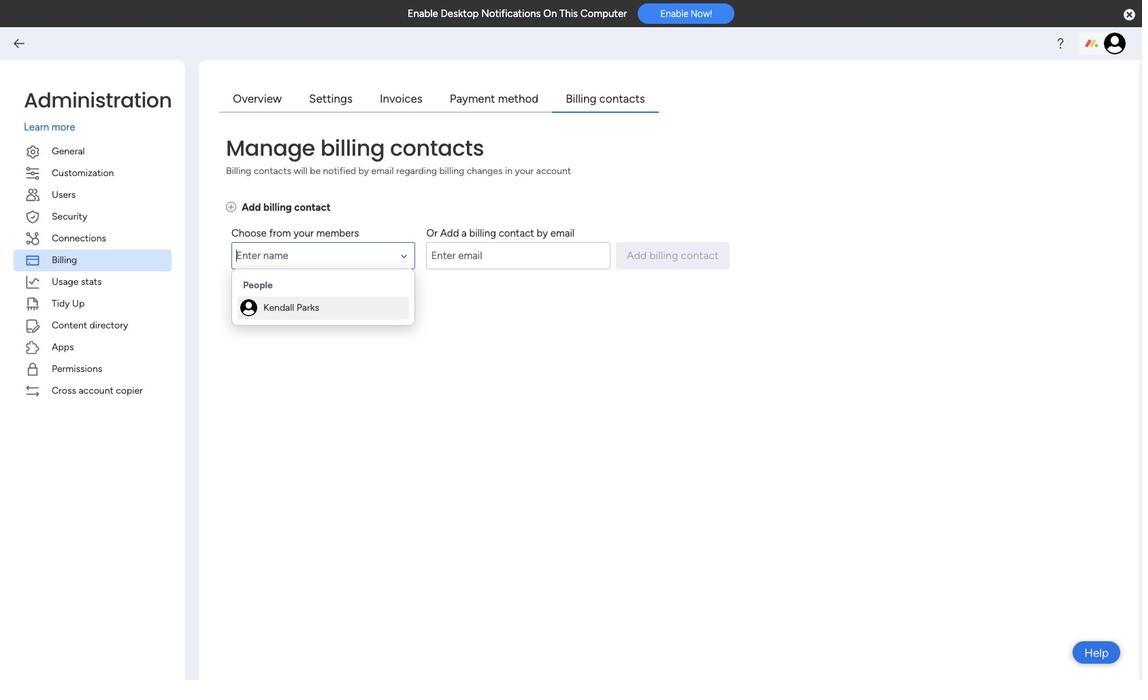 Task type: locate. For each thing, give the bounding box(es) containing it.
customization
[[52, 167, 114, 179]]

settings
[[309, 92, 353, 106]]

from
[[269, 227, 291, 240]]

by right notified
[[359, 165, 369, 177]]

usage
[[52, 276, 79, 288]]

0 vertical spatial contact
[[294, 201, 331, 213]]

or
[[427, 227, 438, 240]]

enable left desktop
[[408, 7, 438, 20]]

1 vertical spatial by
[[537, 227, 548, 240]]

billing
[[320, 132, 385, 163], [439, 165, 465, 177], [263, 201, 292, 213], [469, 227, 496, 240]]

tidy
[[52, 298, 70, 309]]

payment method link
[[436, 87, 552, 113]]

manage billing contacts billing contacts will be notified by email regarding billing changes in your account
[[226, 132, 571, 177]]

your
[[515, 165, 534, 177], [294, 227, 314, 240]]

billing
[[566, 92, 597, 106], [226, 165, 251, 177], [52, 254, 77, 266]]

1 horizontal spatial contacts
[[390, 132, 484, 163]]

users
[[52, 189, 76, 201]]

members
[[316, 227, 359, 240]]

0 horizontal spatial contact
[[294, 201, 331, 213]]

enable
[[408, 7, 438, 20], [661, 8, 689, 19]]

account right in
[[536, 165, 571, 177]]

usage stats
[[52, 276, 102, 288]]

your inside manage billing contacts billing contacts will be notified by email regarding billing changes in your account
[[515, 165, 534, 177]]

administration learn more
[[24, 86, 172, 133]]

0 vertical spatial email
[[371, 165, 394, 177]]

copier
[[116, 385, 143, 397]]

directory
[[90, 320, 128, 331]]

0 vertical spatial your
[[515, 165, 534, 177]]

0 vertical spatial billing
[[566, 92, 597, 106]]

dapulse plus image
[[226, 201, 236, 213]]

0 horizontal spatial contacts
[[254, 165, 291, 177]]

will
[[294, 165, 308, 177]]

add right dapulse plus icon
[[242, 201, 261, 213]]

1 vertical spatial contacts
[[390, 132, 484, 163]]

1 vertical spatial add
[[440, 227, 459, 240]]

contact
[[294, 201, 331, 213], [499, 227, 534, 240]]

billing right the method
[[566, 92, 597, 106]]

learn more link
[[24, 120, 172, 135]]

1 vertical spatial your
[[294, 227, 314, 240]]

0 vertical spatial by
[[359, 165, 369, 177]]

enable desktop notifications on this computer
[[408, 7, 627, 20]]

stats
[[81, 276, 102, 288]]

back to workspace image
[[12, 37, 26, 50]]

by
[[359, 165, 369, 177], [537, 227, 548, 240]]

0 horizontal spatial enable
[[408, 7, 438, 20]]

your right in
[[515, 165, 534, 177]]

0 vertical spatial account
[[536, 165, 571, 177]]

1 horizontal spatial billing
[[226, 165, 251, 177]]

enable for enable now!
[[661, 8, 689, 19]]

billing up dapulse plus icon
[[226, 165, 251, 177]]

this
[[560, 7, 578, 20]]

method
[[498, 92, 539, 106]]

by up the enter email text box
[[537, 227, 548, 240]]

enable left the "now!" on the top right of page
[[661, 8, 689, 19]]

0 horizontal spatial email
[[371, 165, 394, 177]]

1 horizontal spatial contact
[[499, 227, 534, 240]]

parks
[[297, 302, 319, 314]]

enable inside enable now! button
[[661, 8, 689, 19]]

1 horizontal spatial email
[[551, 227, 575, 240]]

settings link
[[296, 87, 366, 113]]

contacts
[[600, 92, 645, 106], [390, 132, 484, 163], [254, 165, 291, 177]]

Enter email text field
[[427, 242, 611, 270]]

add left a
[[440, 227, 459, 240]]

connections
[[52, 233, 106, 244]]

0 horizontal spatial account
[[79, 385, 114, 397]]

0 horizontal spatial billing
[[52, 254, 77, 266]]

0 vertical spatial add
[[242, 201, 261, 213]]

account
[[536, 165, 571, 177], [79, 385, 114, 397]]

kendall parks link
[[238, 297, 409, 320]]

1 vertical spatial billing
[[226, 165, 251, 177]]

your right from on the left top of page
[[294, 227, 314, 240]]

0 horizontal spatial by
[[359, 165, 369, 177]]

1 horizontal spatial account
[[536, 165, 571, 177]]

1 horizontal spatial your
[[515, 165, 534, 177]]

more
[[52, 121, 75, 133]]

1 vertical spatial account
[[79, 385, 114, 397]]

billing for billing contacts
[[566, 92, 597, 106]]

billing up usage
[[52, 254, 77, 266]]

tidy up
[[52, 298, 85, 309]]

email
[[371, 165, 394, 177], [551, 227, 575, 240]]

None text field
[[232, 242, 416, 270]]

1 vertical spatial contact
[[499, 227, 534, 240]]

overview link
[[219, 87, 296, 113]]

invoices
[[380, 92, 423, 106]]

billing right a
[[469, 227, 496, 240]]

1 horizontal spatial by
[[537, 227, 548, 240]]

0 vertical spatial contacts
[[600, 92, 645, 106]]

account inside manage billing contacts billing contacts will be notified by email regarding billing changes in your account
[[536, 165, 571, 177]]

contact up choose from your members
[[294, 201, 331, 213]]

2 horizontal spatial billing
[[566, 92, 597, 106]]

on
[[544, 7, 557, 20]]

contact up the enter email text box
[[499, 227, 534, 240]]

invoices link
[[366, 87, 436, 113]]

choose from your members
[[232, 227, 359, 240]]

email left regarding
[[371, 165, 394, 177]]

billing for billing
[[52, 254, 77, 266]]

1 horizontal spatial enable
[[661, 8, 689, 19]]

dapulse close image
[[1124, 8, 1136, 22]]

in
[[505, 165, 513, 177]]

content directory
[[52, 320, 128, 331]]

email up the enter email text box
[[551, 227, 575, 240]]

account down the permissions
[[79, 385, 114, 397]]

2 vertical spatial billing
[[52, 254, 77, 266]]

add
[[242, 201, 261, 213], [440, 227, 459, 240]]



Task type: describe. For each thing, give the bounding box(es) containing it.
a
[[462, 227, 467, 240]]

email inside manage billing contacts billing contacts will be notified by email regarding billing changes in your account
[[371, 165, 394, 177]]

billing left "changes"
[[439, 165, 465, 177]]

enable for enable desktop notifications on this computer
[[408, 7, 438, 20]]

kendall parks
[[264, 302, 319, 314]]

security
[[52, 211, 87, 222]]

0 horizontal spatial your
[[294, 227, 314, 240]]

changes
[[467, 165, 503, 177]]

help
[[1085, 647, 1109, 660]]

billing contacts
[[566, 92, 645, 106]]

2 horizontal spatial contacts
[[600, 92, 645, 106]]

administration
[[24, 86, 172, 115]]

computer
[[581, 7, 627, 20]]

kendall
[[264, 302, 294, 314]]

2 vertical spatial contacts
[[254, 165, 291, 177]]

cross
[[52, 385, 76, 397]]

or add a billing contact by email
[[427, 227, 575, 240]]

overview
[[233, 92, 282, 106]]

by inside manage billing contacts billing contacts will be notified by email regarding billing changes in your account
[[359, 165, 369, 177]]

payment method
[[450, 92, 539, 106]]

cross account copier
[[52, 385, 143, 397]]

add billing contact
[[242, 201, 331, 213]]

learn
[[24, 121, 49, 133]]

0 horizontal spatial add
[[242, 201, 261, 213]]

Enter name text field
[[232, 242, 416, 270]]

billing inside manage billing contacts billing contacts will be notified by email regarding billing changes in your account
[[226, 165, 251, 177]]

desktop
[[441, 7, 479, 20]]

enable now!
[[661, 8, 712, 19]]

billing up from on the left top of page
[[263, 201, 292, 213]]

general
[[52, 145, 85, 157]]

people
[[243, 280, 273, 291]]

apps
[[52, 341, 74, 353]]

notifications
[[481, 7, 541, 20]]

regarding
[[396, 165, 437, 177]]

1 vertical spatial email
[[551, 227, 575, 240]]

billing up notified
[[320, 132, 385, 163]]

notified
[[323, 165, 356, 177]]

help button
[[1073, 642, 1121, 665]]

billing contacts link
[[552, 87, 659, 113]]

permissions
[[52, 363, 102, 375]]

content
[[52, 320, 87, 331]]

payment
[[450, 92, 495, 106]]

help image
[[1054, 37, 1068, 50]]

up
[[72, 298, 85, 309]]

be
[[310, 165, 321, 177]]

1 horizontal spatial add
[[440, 227, 459, 240]]

manage
[[226, 132, 315, 163]]

kendall parks image
[[1104, 33, 1126, 54]]

now!
[[691, 8, 712, 19]]

enable now! button
[[638, 4, 735, 24]]

choose
[[232, 227, 267, 240]]



Task type: vqa. For each thing, say whether or not it's contained in the screenshot.
the right By
yes



